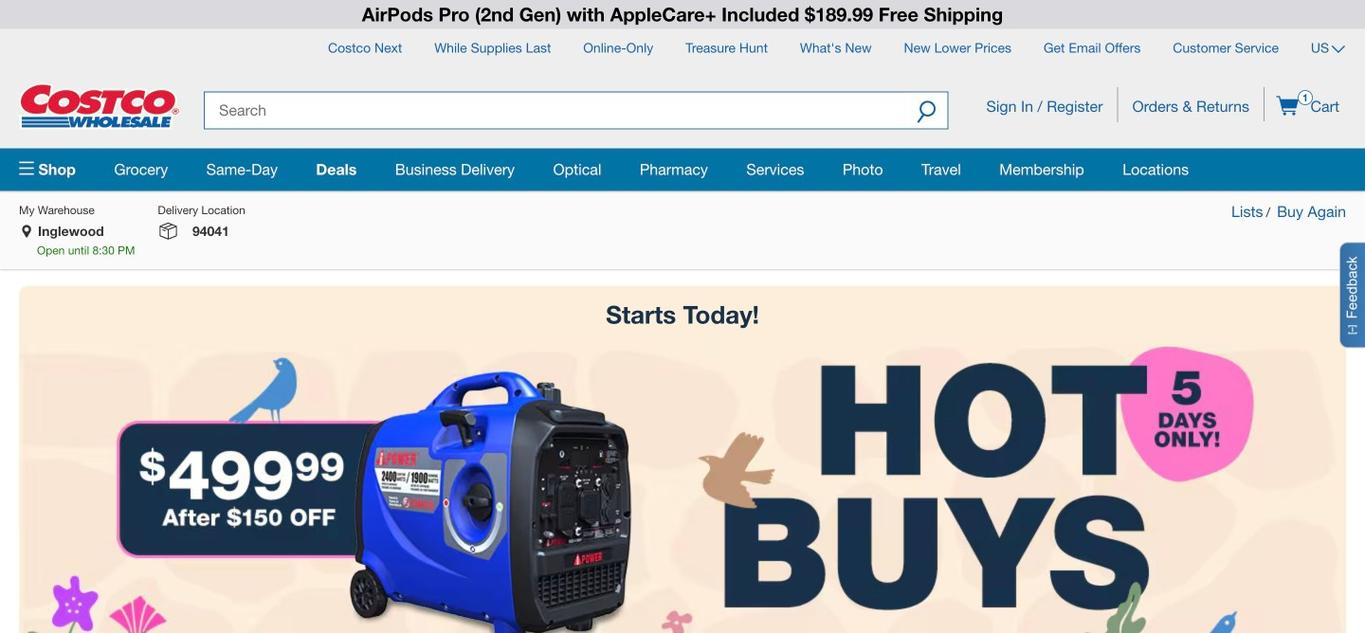 Task type: locate. For each thing, give the bounding box(es) containing it.
Search text field
[[204, 92, 906, 129]]

shop online hot buys for 5 days only image
[[19, 343, 1346, 633]]

main element
[[19, 148, 1346, 191]]

costco us homepage image
[[19, 83, 180, 129]]



Task type: vqa. For each thing, say whether or not it's contained in the screenshot.
the Costco US homepage image
yes



Task type: describe. For each thing, give the bounding box(es) containing it.
Search text field
[[204, 92, 906, 129]]

search image
[[917, 100, 936, 127]]



